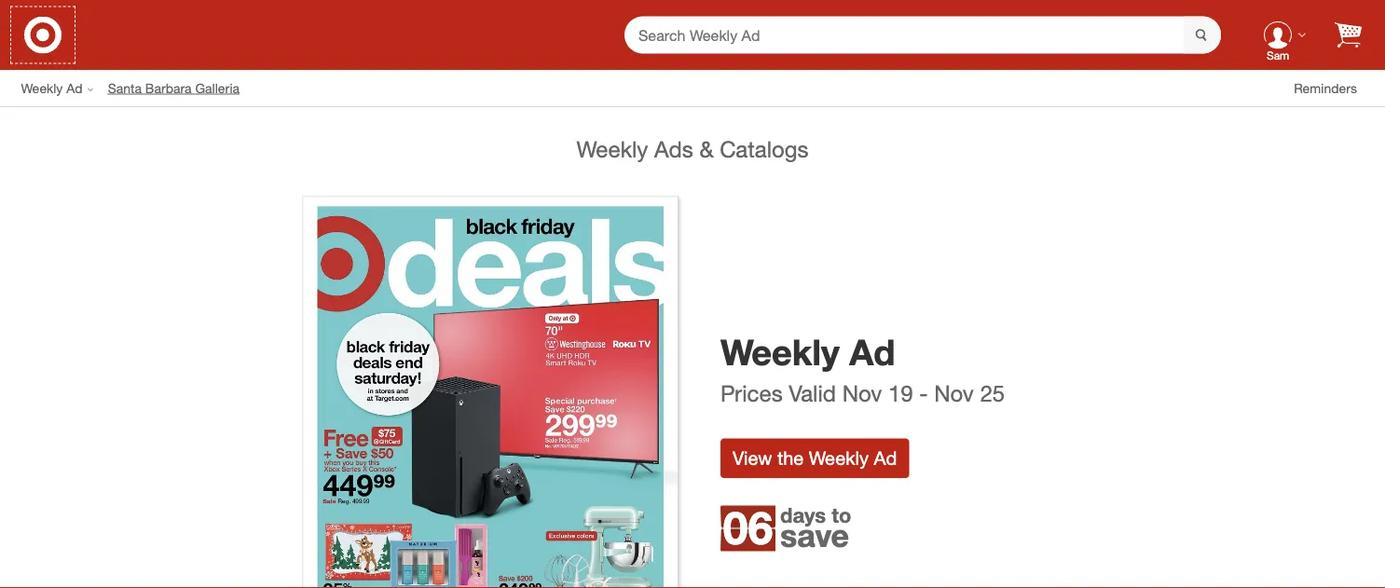 Task type: describe. For each thing, give the bounding box(es) containing it.
-
[[919, 380, 928, 407]]

&
[[700, 136, 714, 163]]

valid
[[789, 380, 836, 407]]

go to target.com image
[[24, 16, 62, 54]]

19
[[888, 380, 913, 407]]

the
[[777, 447, 804, 469]]

weekly for weekly ad prices valid nov 19 - nov 25
[[721, 331, 840, 374]]

2 nov from the left
[[934, 380, 974, 407]]

ad for weekly ad prices valid nov 19 - nov 25
[[850, 331, 895, 374]]

santa barbara galleria link
[[108, 79, 254, 97]]

06 days to
[[723, 500, 851, 555]]

santa barbara galleria
[[108, 80, 240, 96]]

view the weekly ad image
[[303, 196, 679, 588]]

weekly inside button
[[809, 447, 869, 469]]

view the weekly ad button
[[721, 438, 909, 478]]

Search Weekly Ad search field
[[625, 16, 1221, 55]]

catalogs
[[720, 136, 809, 163]]

days
[[780, 502, 826, 527]]

sam
[[1267, 49, 1289, 63]]

25
[[980, 380, 1005, 407]]

weekly ad prices valid nov 19 - nov 25
[[721, 331, 1005, 407]]

sam link
[[1249, 5, 1307, 65]]

ad inside button
[[874, 447, 897, 469]]

reminders
[[1294, 80, 1357, 96]]

reminders link
[[1294, 79, 1371, 97]]



Task type: locate. For each thing, give the bounding box(es) containing it.
weekly ads & catalogs
[[577, 136, 809, 163]]

weekly up prices
[[721, 331, 840, 374]]

ad
[[66, 80, 83, 96], [850, 331, 895, 374], [874, 447, 897, 469]]

ads
[[654, 136, 693, 163]]

nov left 19
[[842, 380, 882, 407]]

save
[[780, 516, 849, 554]]

galleria
[[195, 80, 240, 96]]

weekly inside weekly ad prices valid nov 19 - nov 25
[[721, 331, 840, 374]]

1 vertical spatial ad
[[850, 331, 895, 374]]

weekly
[[21, 80, 63, 96], [577, 136, 648, 163], [721, 331, 840, 374], [809, 447, 869, 469]]

1 nov from the left
[[842, 380, 882, 407]]

form
[[625, 16, 1221, 55]]

weekly right the
[[809, 447, 869, 469]]

weekly ad
[[21, 80, 83, 96]]

ad for weekly ad
[[66, 80, 83, 96]]

ad up 19
[[850, 331, 895, 374]]

nov
[[842, 380, 882, 407], [934, 380, 974, 407]]

ad inside weekly ad prices valid nov 19 - nov 25
[[850, 331, 895, 374]]

prices
[[721, 380, 783, 407]]

to
[[832, 502, 851, 527]]

0 horizontal spatial nov
[[842, 380, 882, 407]]

view your cart on target.com image
[[1335, 22, 1362, 48]]

0 vertical spatial ad
[[66, 80, 83, 96]]

2 vertical spatial ad
[[874, 447, 897, 469]]

barbara
[[145, 80, 192, 96]]

weekly for weekly ad
[[21, 80, 63, 96]]

ad down 19
[[874, 447, 897, 469]]

1 horizontal spatial nov
[[934, 380, 974, 407]]

view the weekly ad
[[733, 447, 897, 469]]

nov right -
[[934, 380, 974, 407]]

ad left "santa"
[[66, 80, 83, 96]]

weekly left ads
[[577, 136, 648, 163]]

view
[[733, 447, 772, 469]]

weekly down go to target.com icon
[[21, 80, 63, 96]]

weekly ad link
[[21, 79, 108, 97]]

weekly for weekly ads & catalogs
[[577, 136, 648, 163]]

santa
[[108, 80, 142, 96]]

06
[[723, 500, 773, 555]]



Task type: vqa. For each thing, say whether or not it's contained in the screenshot.
Reminders link
yes



